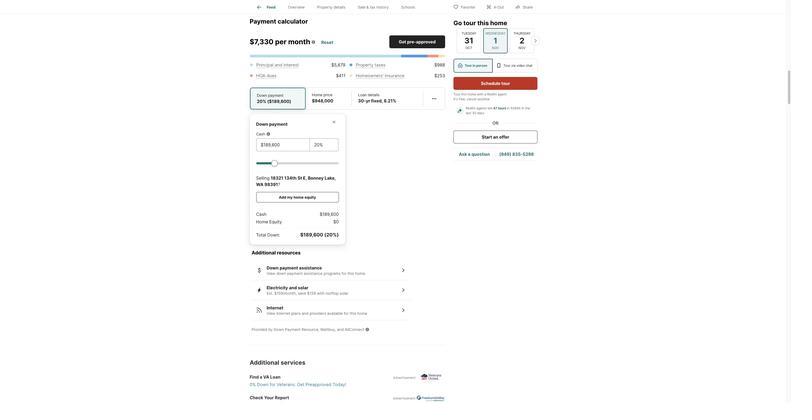 Task type: locate. For each thing, give the bounding box(es) containing it.
yr
[[366, 98, 370, 104]]

payment down feed link
[[250, 18, 276, 25]]

loan right va
[[270, 375, 281, 380]]

2 vertical spatial a
[[260, 375, 262, 380]]

tour for tour this home with a redfin agent.
[[454, 92, 461, 96]]

payment inside down payment 20% ($189,600)
[[268, 93, 284, 98]]

and left interest
[[275, 62, 283, 68]]

nov for 2
[[519, 46, 526, 50]]

property taxes link
[[356, 62, 386, 68]]

view up by in the bottom of the page
[[267, 311, 276, 316]]

cash down down payment
[[256, 132, 265, 137]]

1 horizontal spatial home
[[312, 93, 323, 97]]

x-out
[[494, 5, 504, 9]]

payment inside the $189,600 (20%) tooltip
[[269, 122, 288, 127]]

and right plans
[[302, 311, 309, 316]]

additional for additional resources
[[252, 250, 276, 256]]

1 vertical spatial get
[[297, 383, 305, 388]]

payment for down payment assistance view down payment assistance programs for this home.
[[280, 266, 298, 271]]

for right available
[[344, 311, 349, 316]]

get left pre- at right
[[399, 39, 406, 45]]

nov inside wednesday 1 nov
[[492, 46, 499, 50]]

1 horizontal spatial with
[[477, 92, 484, 96]]

solar up save
[[298, 286, 309, 291]]

None button
[[484, 28, 508, 53], [457, 28, 481, 53], [510, 28, 535, 53], [484, 28, 508, 53], [457, 28, 481, 53], [510, 28, 535, 53]]

additional down total
[[252, 250, 276, 256]]

1 vertical spatial home
[[256, 220, 268, 225]]

1 vertical spatial assistance
[[304, 271, 323, 276]]

redfin up the last
[[466, 106, 476, 110]]

0 vertical spatial $189,600
[[320, 212, 339, 217]]

loan inside loan details 30-yr fixed, 8.21%
[[358, 93, 367, 97]]

2 horizontal spatial a
[[485, 92, 487, 96]]

this up allconnect
[[350, 311, 356, 316]]

1 vertical spatial advertisement
[[394, 397, 416, 401]]

0 horizontal spatial loan
[[270, 375, 281, 380]]

nov down '2'
[[519, 46, 526, 50]]

payment up "($189,600)"
[[268, 93, 284, 98]]

down
[[257, 93, 267, 98], [256, 122, 268, 127], [267, 266, 279, 271], [274, 328, 284, 332], [257, 383, 269, 388]]

for up check your report
[[270, 383, 276, 388]]

0 vertical spatial loan
[[358, 93, 367, 97]]

wa
[[256, 182, 264, 188]]

0 horizontal spatial a
[[260, 375, 262, 380]]

tab list
[[250, 0, 426, 14]]

$189,600 up $0 on the bottom of the page
[[320, 212, 339, 217]]

1 vertical spatial tour
[[502, 81, 510, 86]]

0 vertical spatial property
[[317, 5, 333, 9]]

approved
[[416, 39, 436, 45]]

this inside the down payment assistance view down payment assistance programs for this home.
[[348, 271, 354, 276]]

advertisement for check your report
[[394, 397, 416, 401]]

0 vertical spatial tour
[[464, 19, 476, 27]]

1 horizontal spatial tour
[[465, 64, 472, 68]]

down inside down payment 20% ($189,600)
[[257, 93, 267, 98]]

it's
[[454, 97, 458, 101]]

1 advertisement from the top
[[394, 376, 416, 380]]

1 horizontal spatial property
[[356, 62, 374, 68]]

payment down "($189,600)"
[[269, 122, 288, 127]]

services
[[281, 360, 306, 367]]

0 horizontal spatial solar
[[298, 286, 309, 291]]

1 horizontal spatial nov
[[519, 46, 526, 50]]

schools tab
[[395, 1, 422, 14]]

1 horizontal spatial payment
[[285, 328, 301, 332]]

it's free, cancel anytime
[[454, 97, 490, 101]]

$189,600 for $189,600 (20%)
[[300, 232, 323, 238]]

add my home equity button
[[256, 192, 339, 203]]

schools
[[401, 5, 415, 9]]

in
[[473, 64, 476, 68], [507, 106, 510, 110], [522, 106, 524, 110]]

1 vertical spatial redfin
[[466, 106, 476, 110]]

cash up home equity
[[256, 212, 267, 217]]

1 horizontal spatial get
[[399, 39, 406, 45]]

1 cash from the top
[[256, 132, 265, 137]]

ask a question link
[[459, 152, 490, 157]]

tuesday
[[462, 31, 477, 35]]

view inside internet view internet plans and providers available for this home
[[267, 311, 276, 316]]

down:
[[268, 233, 280, 238]]

2 advertisement from the top
[[394, 397, 416, 401]]

1 vertical spatial view
[[267, 311, 276, 316]]

1 horizontal spatial a
[[468, 152, 471, 157]]

for inside the down payment assistance view down payment assistance programs for this home.
[[342, 271, 347, 276]]

details inside loan details 30-yr fixed, 8.21%
[[368, 93, 380, 97]]

video
[[517, 64, 525, 68]]

internet down the est.
[[267, 306, 284, 311]]

2 horizontal spatial in
[[522, 106, 524, 110]]

$189,600 left (20%)
[[300, 232, 323, 238]]

redfin agents led 47 tours in 92694
[[466, 106, 521, 110]]

down inside the down payment assistance view down payment assistance programs for this home.
[[267, 266, 279, 271]]

0 vertical spatial view
[[267, 271, 276, 276]]

interest
[[284, 62, 299, 68]]

payment for down payment 20% ($189,600)
[[268, 93, 284, 98]]

down down 20%
[[256, 122, 268, 127]]

provided
[[252, 328, 268, 332]]

a inside find a va loan 0% down for veterans: get preapproved today!
[[260, 375, 262, 380]]

days
[[477, 111, 485, 115]]

None text field
[[261, 142, 306, 148]]

with right the $159
[[317, 291, 325, 296]]

in left the
[[522, 106, 524, 110]]

0 vertical spatial additional
[[252, 250, 276, 256]]

month
[[288, 38, 311, 46]]

home up total
[[256, 220, 268, 225]]

property inside tab
[[317, 5, 333, 9]]

cancel
[[467, 97, 477, 101]]

tab list containing feed
[[250, 0, 426, 14]]

last
[[466, 111, 471, 115]]

1 vertical spatial additional
[[250, 360, 279, 367]]

a
[[485, 92, 487, 96], [468, 152, 471, 157], [260, 375, 262, 380]]

overview tab
[[282, 1, 311, 14]]

0 horizontal spatial property
[[317, 5, 333, 9]]

tour in person
[[465, 64, 488, 68]]

2
[[520, 36, 525, 45]]

details left sale on the top left of the page
[[334, 5, 346, 9]]

0 horizontal spatial tour
[[454, 92, 461, 96]]

0 horizontal spatial payment
[[250, 18, 276, 25]]

tour up agent.
[[502, 81, 510, 86]]

0 horizontal spatial details
[[334, 5, 346, 9]]

chat
[[526, 64, 533, 68]]

via
[[511, 64, 516, 68]]

wednesday
[[486, 31, 506, 35]]

home inside internet view internet plans and providers available for this home
[[358, 311, 367, 316]]

tour inside option
[[465, 64, 472, 68]]

down up 20%
[[257, 93, 267, 98]]

with up anytime
[[477, 92, 484, 96]]

home inside the $189,600 (20%) tooltip
[[256, 220, 268, 225]]

home up the $948,000
[[312, 93, 323, 97]]

0 horizontal spatial in
[[473, 64, 476, 68]]

down up "down"
[[267, 266, 279, 271]]

0% down for veterans: get preapproved today! link
[[250, 382, 449, 388]]

find
[[250, 375, 259, 380]]

0 horizontal spatial with
[[317, 291, 325, 296]]

payment for down payment
[[269, 122, 288, 127]]

a left va
[[260, 375, 262, 380]]

2 nov from the left
[[519, 46, 526, 50]]

tour
[[464, 19, 476, 27], [502, 81, 510, 86]]

anytime
[[478, 97, 490, 101]]

1 vertical spatial internet
[[277, 311, 290, 316]]

this left home.
[[348, 271, 354, 276]]

0 horizontal spatial tour
[[464, 19, 476, 27]]

0 vertical spatial redfin
[[487, 92, 497, 96]]

0 vertical spatial with
[[477, 92, 484, 96]]

($189,600)
[[267, 99, 291, 104]]

a right ask
[[468, 152, 471, 157]]

home inside home price $948,000
[[312, 93, 323, 97]]

1 horizontal spatial solar
[[340, 291, 349, 296]]

down inside find a va loan 0% down for veterans: get preapproved today!
[[257, 383, 269, 388]]

tour left via
[[504, 64, 511, 68]]

start an offer
[[482, 135, 509, 140]]

tour via video chat
[[504, 64, 533, 68]]

save
[[298, 291, 306, 296]]

tour up it's
[[454, 92, 461, 96]]

agent.
[[498, 92, 508, 96]]

1 horizontal spatial in
[[507, 106, 510, 110]]

history
[[377, 5, 389, 9]]

$988
[[435, 62, 445, 68]]

1
[[494, 36, 498, 45]]

nov inside thursday 2 nov
[[519, 46, 526, 50]]

rooftop
[[326, 291, 339, 296]]

1 vertical spatial for
[[344, 311, 349, 316]]

payment down plans
[[285, 328, 301, 332]]

home up allconnect
[[358, 311, 367, 316]]

out
[[498, 5, 504, 9]]

0 vertical spatial payment
[[250, 18, 276, 25]]

next image
[[531, 36, 540, 45]]

down inside the $189,600 (20%) tooltip
[[256, 122, 268, 127]]

down for down payment assistance view down payment assistance programs for this home.
[[267, 266, 279, 271]]

home for home price $948,000
[[312, 93, 323, 97]]

2 view from the top
[[267, 311, 276, 316]]

est.
[[267, 291, 273, 296]]

1 vertical spatial property
[[356, 62, 374, 68]]

question
[[472, 152, 490, 157]]

0 vertical spatial details
[[334, 5, 346, 9]]

a up anytime
[[485, 92, 487, 96]]

0 vertical spatial cash
[[256, 132, 265, 137]]

for inside find a va loan 0% down for veterans: get preapproved today!
[[270, 383, 276, 388]]

a for ask a question
[[468, 152, 471, 157]]

view left "down"
[[267, 271, 276, 276]]

1 horizontal spatial details
[[368, 93, 380, 97]]

in inside tour in person option
[[473, 64, 476, 68]]

list box containing tour in person
[[454, 59, 538, 73]]

schedule tour
[[481, 81, 510, 86]]

nov
[[492, 46, 499, 50], [519, 46, 526, 50]]

schedule tour button
[[454, 77, 538, 90]]

1 nov from the left
[[492, 46, 499, 50]]

0 vertical spatial home
[[312, 93, 323, 97]]

internet left plans
[[277, 311, 290, 316]]

payment
[[250, 18, 276, 25], [285, 328, 301, 332]]

134th
[[285, 176, 297, 181]]

reset
[[322, 40, 333, 45]]

0 vertical spatial get
[[399, 39, 406, 45]]

0 vertical spatial for
[[342, 271, 347, 276]]

1 vertical spatial details
[[368, 93, 380, 97]]

get inside button
[[399, 39, 406, 45]]

in right tours
[[507, 106, 510, 110]]

tour for tour in person
[[465, 64, 472, 68]]

1 vertical spatial with
[[317, 291, 325, 296]]

this
[[478, 19, 489, 27], [461, 92, 467, 96], [348, 271, 354, 276], [350, 311, 356, 316]]

wednesday 1 nov
[[486, 31, 506, 50]]

price
[[324, 93, 333, 97]]

for right programs at the bottom left
[[342, 271, 347, 276]]

favorite button
[[449, 1, 480, 12]]

0 vertical spatial advertisement
[[394, 376, 416, 380]]

redfin up anytime
[[487, 92, 497, 96]]

down down va
[[257, 383, 269, 388]]

2 horizontal spatial tour
[[504, 64, 511, 68]]

down payment
[[256, 122, 288, 127]]

$5,679
[[332, 62, 346, 68]]

1 vertical spatial loan
[[270, 375, 281, 380]]

1 vertical spatial cash
[[256, 212, 267, 217]]

equity
[[305, 195, 316, 200]]

home equity
[[256, 220, 282, 225]]

tour left the person
[[465, 64, 472, 68]]

payment up "down"
[[280, 266, 298, 271]]

?
[[278, 182, 280, 188]]

sale & tax history
[[358, 5, 389, 9]]

tour inside button
[[502, 81, 510, 86]]

tour inside option
[[504, 64, 511, 68]]

0 horizontal spatial redfin
[[466, 106, 476, 110]]

list box
[[454, 59, 538, 73]]

get right veterans:
[[297, 383, 305, 388]]

e,
[[303, 176, 307, 181]]

additional up va
[[250, 360, 279, 367]]

1 horizontal spatial tour
[[502, 81, 510, 86]]

None text field
[[314, 142, 334, 148]]

and up $159/month, on the left bottom
[[289, 286, 297, 291]]

tour up tuesday
[[464, 19, 476, 27]]

sale
[[358, 5, 366, 9]]

0 horizontal spatial get
[[297, 383, 305, 388]]

0 horizontal spatial nov
[[492, 46, 499, 50]]

payment calculator
[[250, 18, 308, 25]]

solar right rooftop
[[340, 291, 349, 296]]

2 vertical spatial for
[[270, 383, 276, 388]]

in left the person
[[473, 64, 476, 68]]

down
[[277, 271, 286, 276]]

ask a question
[[459, 152, 490, 157]]

electricity
[[267, 286, 288, 291]]

details up fixed,
[[368, 93, 380, 97]]

1 horizontal spatial loan
[[358, 93, 367, 97]]

homeowners'
[[356, 73, 384, 79]]

1 vertical spatial a
[[468, 152, 471, 157]]

go tour this home
[[454, 19, 507, 27]]

nov down 1
[[492, 46, 499, 50]]

0 vertical spatial solar
[[298, 286, 309, 291]]

1 horizontal spatial redfin
[[487, 92, 497, 96]]

home
[[312, 93, 323, 97], [256, 220, 268, 225]]

loan up 30-
[[358, 93, 367, 97]]

0 vertical spatial internet
[[267, 306, 284, 311]]

2 cash from the top
[[256, 212, 267, 217]]

details inside "property details" tab
[[334, 5, 346, 9]]

0 horizontal spatial home
[[256, 220, 268, 225]]

$7,330
[[250, 38, 274, 46]]

payment
[[268, 93, 284, 98], [269, 122, 288, 127], [280, 266, 298, 271], [287, 271, 303, 276]]

total
[[256, 233, 266, 238]]

1 vertical spatial $189,600
[[300, 232, 323, 238]]

home right my
[[294, 195, 304, 200]]

1 view from the top
[[267, 271, 276, 276]]



Task type: describe. For each thing, give the bounding box(es) containing it.
payment right "down"
[[287, 271, 303, 276]]

tuesday 31 oct
[[462, 31, 477, 50]]

hoa dues
[[256, 73, 277, 79]]

loan details 30-yr fixed, 8.21%
[[358, 93, 397, 104]]

oct
[[466, 46, 473, 50]]

internet view internet plans and providers available for this home
[[267, 306, 367, 316]]

18321 134th st e, bonney lake, wa 98391
[[256, 176, 336, 188]]

$159
[[307, 291, 316, 296]]

in inside in the last 30 days
[[522, 106, 524, 110]]

98391
[[265, 182, 278, 188]]

principal and interest link
[[256, 62, 299, 68]]

$189,600 for $189,600
[[320, 212, 339, 217]]

ask
[[459, 152, 467, 157]]

details for property details
[[334, 5, 346, 9]]

share
[[523, 5, 533, 9]]

down for down payment
[[256, 122, 268, 127]]

$159/month,
[[274, 291, 297, 296]]

get pre-approved
[[399, 39, 436, 45]]

8.21%
[[384, 98, 397, 104]]

835-
[[513, 152, 523, 157]]

additional resources
[[252, 250, 301, 256]]

selling
[[256, 176, 271, 181]]

property for property details
[[317, 5, 333, 9]]

92694
[[511, 106, 521, 110]]

veterans:
[[277, 383, 296, 388]]

home for home equity
[[256, 220, 268, 225]]

property for property taxes
[[356, 62, 374, 68]]

plans
[[292, 311, 301, 316]]

down for down payment 20% ($189,600)
[[257, 93, 267, 98]]

and inside the "electricity and solar est. $159/month, save                  $159 with rooftop solar"
[[289, 286, 297, 291]]

tour for tour via video chat
[[504, 64, 511, 68]]

resources
[[277, 250, 301, 256]]

principal
[[256, 62, 274, 68]]

0 vertical spatial a
[[485, 92, 487, 96]]

and inside internet view internet plans and providers available for this home
[[302, 311, 309, 316]]

loan inside find a va loan 0% down for veterans: get preapproved today!
[[270, 375, 281, 380]]

free,
[[459, 97, 466, 101]]

overview
[[288, 5, 305, 9]]

additional services
[[250, 360, 306, 367]]

va
[[263, 375, 269, 380]]

$189,600 (20%) tooltip
[[250, 110, 445, 245]]

tour in person option
[[454, 59, 493, 73]]

with inside the "electricity and solar est. $159/month, save                  $159 with rooftop solar"
[[317, 291, 325, 296]]

bonney
[[308, 176, 324, 181]]

Down Payment Slider range field
[[256, 160, 339, 167]]

this up free,
[[461, 92, 467, 96]]

thursday 2 nov
[[514, 31, 531, 50]]

hoa dues link
[[256, 73, 277, 79]]

pre-
[[407, 39, 416, 45]]

offer
[[499, 135, 509, 140]]

feed
[[267, 5, 276, 9]]

tax
[[370, 5, 376, 9]]

0%
[[250, 383, 256, 388]]

taxes
[[375, 62, 386, 68]]

advertisement for find a va loan
[[394, 376, 416, 380]]

1 vertical spatial payment
[[285, 328, 301, 332]]

home up cancel
[[468, 92, 476, 96]]

today!
[[333, 383, 346, 388]]

homeowners' insurance link
[[356, 73, 405, 79]]

my
[[287, 195, 293, 200]]

view inside the down payment assistance view down payment assistance programs for this home.
[[267, 271, 276, 276]]

property details tab
[[311, 1, 352, 14]]

$253
[[435, 73, 445, 79]]

agents
[[477, 106, 487, 110]]

home.
[[355, 271, 366, 276]]

nov for 1
[[492, 46, 499, 50]]

an
[[493, 135, 498, 140]]

get inside find a va loan 0% down for veterans: get preapproved today!
[[297, 383, 305, 388]]

led
[[488, 106, 493, 110]]

st
[[298, 176, 302, 181]]

this up 'wednesday'
[[478, 19, 489, 27]]

for inside internet view internet plans and providers available for this home
[[344, 311, 349, 316]]

hoa
[[256, 73, 266, 79]]

allconnect
[[345, 328, 364, 332]]

(949) 835-5298 link
[[499, 152, 534, 157]]

dues
[[267, 73, 277, 79]]

$948,000
[[312, 98, 334, 104]]

check
[[250, 396, 263, 401]]

details for loan details 30-yr fixed, 8.21%
[[368, 93, 380, 97]]

home inside button
[[294, 195, 304, 200]]

none text field inside the $189,600 (20%) tooltip
[[314, 142, 334, 148]]

tour for go
[[464, 19, 476, 27]]

tour via video chat option
[[493, 59, 538, 73]]

tour this home with a redfin agent.
[[454, 92, 508, 96]]

available
[[327, 311, 343, 316]]

lake,
[[325, 176, 336, 181]]

down payment assistance view down payment assistance programs for this home.
[[267, 266, 366, 276]]

provided by down payment resource, wattbuy, and allconnect
[[252, 328, 364, 332]]

0 vertical spatial assistance
[[299, 266, 322, 271]]

in the last 30 days
[[466, 106, 531, 115]]

add my home equity
[[279, 195, 316, 200]]

none text field inside the $189,600 (20%) tooltip
[[261, 142, 306, 148]]

tour for schedule
[[502, 81, 510, 86]]

equity
[[270, 220, 282, 225]]

principal and interest
[[256, 62, 299, 68]]

thursday
[[514, 31, 531, 35]]

check your report
[[250, 396, 289, 401]]

go
[[454, 19, 462, 27]]

reset button
[[321, 38, 334, 47]]

18321
[[271, 176, 284, 181]]

electricity and solar est. $159/month, save                  $159 with rooftop solar
[[267, 286, 349, 296]]

homeowners' insurance
[[356, 73, 405, 79]]

property taxes
[[356, 62, 386, 68]]

insurance
[[385, 73, 405, 79]]

home price $948,000
[[312, 93, 334, 104]]

the
[[525, 106, 530, 110]]

preapproved
[[306, 383, 332, 388]]

favorite
[[461, 5, 475, 9]]

1 vertical spatial solar
[[340, 291, 349, 296]]

additional for additional services
[[250, 360, 279, 367]]

home up 'wednesday'
[[490, 19, 507, 27]]

20%
[[257, 99, 266, 104]]

sale & tax history tab
[[352, 1, 395, 14]]

and right the wattbuy,
[[337, 328, 344, 332]]

down right by in the bottom of the page
[[274, 328, 284, 332]]

a for find a va loan 0% down for veterans: get preapproved today!
[[260, 375, 262, 380]]

programs
[[324, 271, 341, 276]]

this inside internet view internet plans and providers available for this home
[[350, 311, 356, 316]]

30-
[[358, 98, 366, 104]]

(20%)
[[325, 232, 339, 238]]

your
[[264, 396, 274, 401]]



Task type: vqa. For each thing, say whether or not it's contained in the screenshot.
the bottommost a
yes



